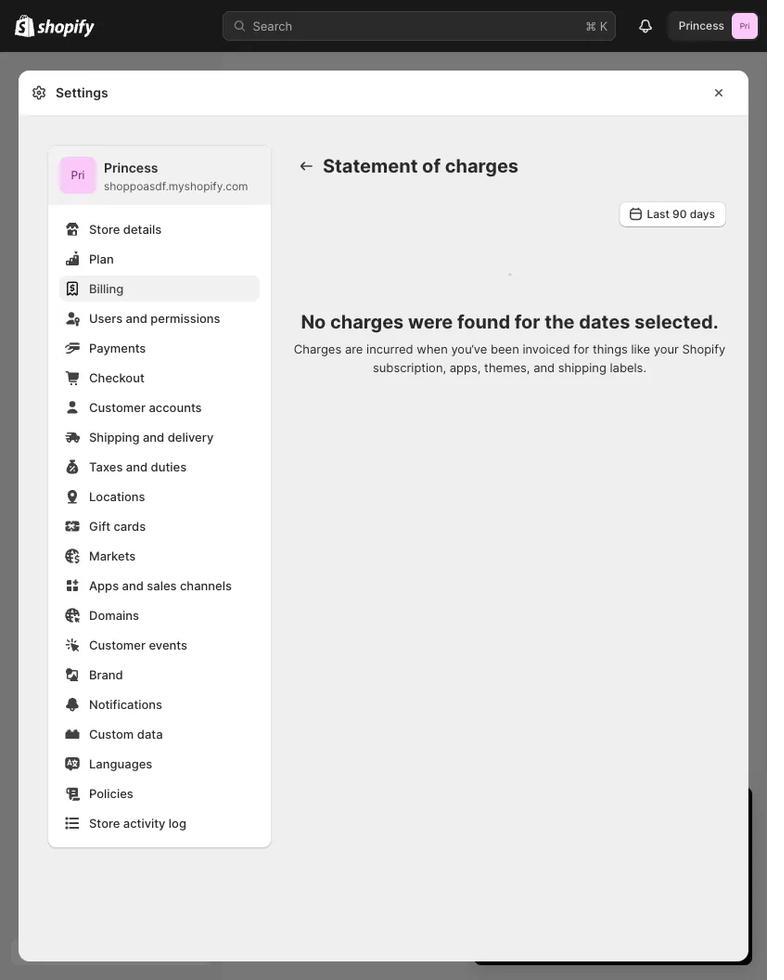 Task type: locate. For each thing, give the bounding box(es) containing it.
2 customer from the top
[[89, 638, 146, 652]]

charges
[[445, 155, 519, 177], [331, 310, 404, 333]]

store down the "policies"
[[89, 816, 120, 831]]

locations
[[89, 489, 145, 504]]

locations link
[[59, 484, 260, 510]]

customer
[[89, 400, 146, 415], [89, 638, 146, 652]]

2 store from the top
[[89, 816, 120, 831]]

customer down checkout
[[89, 400, 146, 415]]

1 store from the top
[[89, 222, 120, 236]]

invoiced
[[523, 342, 571, 357]]

statement
[[323, 155, 418, 177]]

shop settings menu element
[[48, 146, 271, 848]]

customer for customer accounts
[[89, 400, 146, 415]]

your
[[654, 342, 680, 357]]

charges right of
[[445, 155, 519, 177]]

for
[[515, 310, 541, 333], [574, 342, 590, 357]]

brand
[[89, 668, 123, 682]]

and right apps
[[122, 579, 144, 593]]

1 vertical spatial customer
[[89, 638, 146, 652]]

were
[[409, 310, 453, 333]]

and
[[126, 311, 148, 325], [534, 361, 555, 375], [143, 430, 165, 444], [126, 460, 148, 474], [122, 579, 144, 593]]

charges up are
[[331, 310, 404, 333]]

1 vertical spatial princess image
[[59, 157, 97, 194]]

0 vertical spatial princess image
[[733, 13, 759, 39]]

princess
[[680, 19, 725, 33], [104, 160, 158, 176]]

activity
[[123, 816, 166, 831]]

policies link
[[59, 781, 260, 807]]

settings
[[56, 85, 108, 101]]

store activity log
[[89, 816, 187, 831]]

for up shipping at the right of the page
[[574, 342, 590, 357]]

and inside "no charges were found for the dates selected. charges are incurred when you've been invoiced for things like your shopify subscription, apps, themes, and shipping labels."
[[534, 361, 555, 375]]

princess image
[[733, 13, 759, 39], [59, 157, 97, 194]]

1 day left in your trial element
[[475, 836, 753, 966]]

taxes and duties
[[89, 460, 187, 474]]

themes,
[[485, 361, 531, 375]]

and for sales
[[122, 579, 144, 593]]

plan link
[[59, 246, 260, 272]]

and down customer accounts 'link'
[[143, 430, 165, 444]]

domains link
[[59, 603, 260, 629]]

shipping and delivery link
[[59, 424, 260, 450]]

customer inside 'link'
[[89, 400, 146, 415]]

no charges were found for the dates selected. charges are incurred when you've been invoiced for things like your shopify subscription, apps, themes, and shipping labels.
[[294, 310, 726, 375]]

delivery
[[168, 430, 214, 444]]

brand link
[[59, 662, 260, 688]]

dates
[[580, 310, 631, 333]]

and right users
[[126, 311, 148, 325]]

1 vertical spatial princess
[[104, 160, 158, 176]]

1 horizontal spatial charges
[[445, 155, 519, 177]]

no
[[301, 310, 326, 333]]

been
[[491, 342, 520, 357]]

shopify
[[683, 342, 726, 357]]

gift cards link
[[59, 514, 260, 540]]

accounts
[[149, 400, 202, 415]]

store up "plan" at left top
[[89, 222, 120, 236]]

0 vertical spatial princess
[[680, 19, 725, 33]]

0 horizontal spatial charges
[[331, 310, 404, 333]]

gift
[[89, 519, 111, 534]]

0 vertical spatial store
[[89, 222, 120, 236]]

shopify image
[[15, 14, 35, 37]]

1 customer from the top
[[89, 400, 146, 415]]

shipping and delivery
[[89, 430, 214, 444]]

customer down domains in the left bottom of the page
[[89, 638, 146, 652]]

customer accounts
[[89, 400, 202, 415]]

gift cards
[[89, 519, 146, 534]]

shopify image
[[37, 19, 95, 38]]

statement of charges
[[323, 155, 519, 177]]

1 vertical spatial charges
[[331, 310, 404, 333]]

and down invoiced
[[534, 361, 555, 375]]

and right the taxes
[[126, 460, 148, 474]]

0 horizontal spatial princess
[[104, 160, 158, 176]]

the
[[545, 310, 575, 333]]

k
[[601, 19, 609, 33]]

are
[[345, 342, 363, 357]]

magnifying glass image
[[509, 272, 512, 276]]

data
[[137, 727, 163, 742]]

cards
[[114, 519, 146, 534]]

1 vertical spatial store
[[89, 816, 120, 831]]

sales
[[147, 579, 177, 593]]

0 horizontal spatial princess image
[[59, 157, 97, 194]]

store
[[89, 222, 120, 236], [89, 816, 120, 831]]

0 vertical spatial customer
[[89, 400, 146, 415]]

0 horizontal spatial for
[[515, 310, 541, 333]]

dialog
[[757, 71, 768, 962]]

1 horizontal spatial for
[[574, 342, 590, 357]]

labels.
[[611, 361, 647, 375]]

princess inside "princess shoppoasdf.myshopify.com"
[[104, 160, 158, 176]]

when
[[417, 342, 448, 357]]

pri button
[[59, 157, 97, 194]]

users
[[89, 311, 123, 325]]

for left the
[[515, 310, 541, 333]]

princess shoppoasdf.myshopify.com
[[104, 160, 248, 193]]

1 vertical spatial for
[[574, 342, 590, 357]]

1 horizontal spatial princess
[[680, 19, 725, 33]]

shipping
[[559, 361, 607, 375]]



Task type: vqa. For each thing, say whether or not it's contained in the screenshot.
My Store image
no



Task type: describe. For each thing, give the bounding box(es) containing it.
billing link
[[59, 276, 260, 302]]

princess for princess
[[680, 19, 725, 33]]

channels
[[180, 579, 232, 593]]

and for duties
[[126, 460, 148, 474]]

languages
[[89, 757, 153, 771]]

shipping
[[89, 430, 140, 444]]

store activity log link
[[59, 811, 260, 837]]

taxes and duties link
[[59, 454, 260, 480]]

customer for customer events
[[89, 638, 146, 652]]

markets
[[89, 549, 136, 563]]

search
[[253, 19, 293, 33]]

customer events
[[89, 638, 188, 652]]

1 horizontal spatial princess image
[[733, 13, 759, 39]]

billing
[[89, 281, 124, 296]]

custom
[[89, 727, 134, 742]]

policies
[[89, 787, 133, 801]]

0 vertical spatial for
[[515, 310, 541, 333]]

90
[[673, 208, 688, 221]]

events
[[149, 638, 188, 652]]

customer events link
[[59, 632, 260, 658]]

apps,
[[450, 361, 481, 375]]

payments link
[[59, 335, 260, 361]]

selected.
[[635, 310, 719, 333]]

you've
[[452, 342, 488, 357]]

like
[[632, 342, 651, 357]]

checkout link
[[59, 365, 260, 391]]

last
[[648, 208, 670, 221]]

charges
[[294, 342, 342, 357]]

settings dialog
[[19, 71, 749, 962]]

days
[[691, 208, 716, 221]]

plan
[[89, 252, 114, 266]]

store details link
[[59, 216, 260, 242]]

users and permissions
[[89, 311, 221, 325]]

⌘ k
[[586, 19, 609, 33]]

of
[[423, 155, 441, 177]]

last 90 days button
[[620, 202, 727, 228]]

log
[[169, 816, 187, 831]]

domains
[[89, 608, 139, 623]]

custom data link
[[59, 722, 260, 748]]

markets link
[[59, 543, 260, 569]]

and for delivery
[[143, 430, 165, 444]]

⌘
[[586, 19, 597, 33]]

and for permissions
[[126, 311, 148, 325]]

languages link
[[59, 751, 260, 777]]

princess image inside shop settings menu "element"
[[59, 157, 97, 194]]

notifications link
[[59, 692, 260, 718]]

store for store details
[[89, 222, 120, 236]]

apps and sales channels link
[[59, 573, 260, 599]]

customer accounts link
[[59, 395, 260, 421]]

duties
[[151, 460, 187, 474]]

store details
[[89, 222, 162, 236]]

subscription,
[[373, 361, 447, 375]]

taxes
[[89, 460, 123, 474]]

users and permissions link
[[59, 306, 260, 332]]

checkout
[[89, 371, 145, 385]]

details
[[123, 222, 162, 236]]

last 90 days
[[648, 208, 716, 221]]

store for store activity log
[[89, 816, 120, 831]]

found
[[458, 310, 511, 333]]

princess for princess shoppoasdf.myshopify.com
[[104, 160, 158, 176]]

permissions
[[151, 311, 221, 325]]

apps
[[89, 579, 119, 593]]

incurred
[[367, 342, 414, 357]]

things
[[593, 342, 629, 357]]

charges inside "no charges were found for the dates selected. charges are incurred when you've been invoiced for things like your shopify subscription, apps, themes, and shipping labels."
[[331, 310, 404, 333]]

notifications
[[89, 697, 163, 712]]

custom data
[[89, 727, 163, 742]]

apps and sales channels
[[89, 579, 232, 593]]

0 vertical spatial charges
[[445, 155, 519, 177]]

payments
[[89, 341, 146, 355]]

shoppoasdf.myshopify.com
[[104, 180, 248, 193]]



